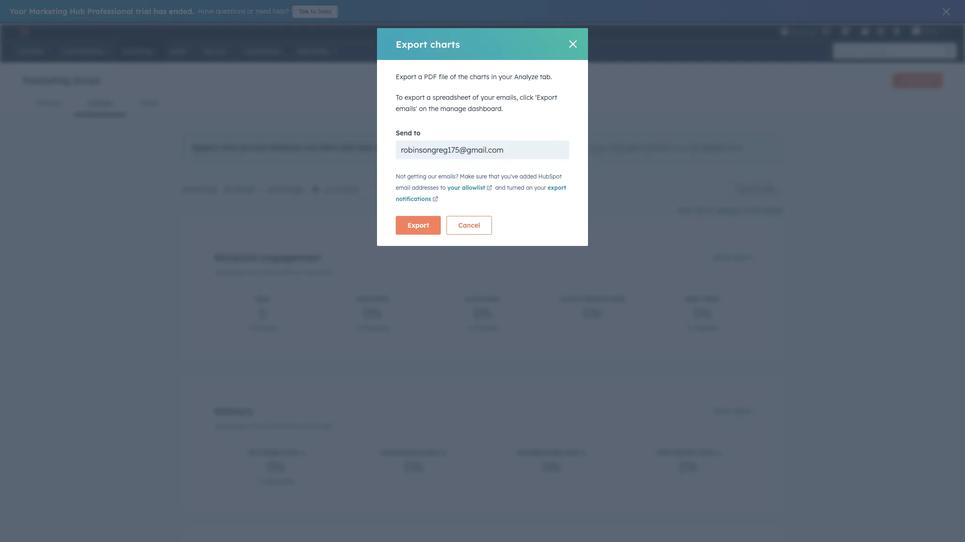 Task type: locate. For each thing, give the bounding box(es) containing it.
1 horizontal spatial export charts
[[739, 186, 775, 193]]

export up emails' on the left top of page
[[405, 93, 425, 102]]

rate right spam
[[699, 450, 714, 457]]

opened
[[363, 324, 389, 333]]

and left how
[[646, 144, 658, 152]]

1 horizontal spatial a
[[427, 93, 431, 102]]

rate right reply at right
[[705, 296, 720, 303]]

export charts up pdf at the top left of page
[[396, 38, 460, 50]]

0 horizontal spatial email
[[73, 74, 100, 86]]

export up to
[[396, 73, 416, 81]]

spam report rate
[[657, 450, 714, 457]]

1 save from the top
[[714, 253, 730, 262]]

email inside not getting our emails? make sure that you've added hubspot email addresses to
[[396, 184, 410, 191]]

out
[[487, 144, 497, 152]]

2 horizontal spatial charts
[[758, 186, 775, 193]]

rate right bounce
[[425, 450, 440, 457]]

charts up the file
[[430, 38, 460, 50]]

your inside to export a spreadsheet of your emails, click 'export emails' on the manage dashboard.
[[481, 93, 495, 102]]

not
[[396, 173, 406, 180]]

calling icon image
[[822, 27, 830, 36]]

and
[[339, 143, 353, 152], [646, 144, 658, 152], [495, 184, 506, 191]]

save for 0
[[714, 253, 730, 262]]

export charts up 'calculated'
[[739, 186, 775, 193]]

0 vertical spatial export charts
[[396, 38, 460, 50]]

navigation
[[23, 92, 943, 115]]

1 save report button from the top
[[708, 248, 758, 267]]

2 vertical spatial date
[[214, 423, 227, 430]]

cancel button
[[447, 216, 492, 235]]

1 : from the top
[[246, 269, 247, 276]]

hard
[[381, 450, 397, 457]]

analyze button
[[74, 92, 126, 114]]

0 horizontal spatial a
[[418, 73, 422, 81]]

emails,
[[496, 93, 518, 102]]

of up dashboard.
[[473, 93, 479, 102]]

0 vertical spatial save report button
[[708, 248, 758, 267]]

range down delivery
[[229, 423, 246, 430]]

marketplaces image
[[841, 28, 850, 36]]

0% down the delivered rate
[[267, 459, 286, 476]]

on down added
[[526, 184, 533, 191]]

.
[[741, 144, 743, 152]]

0 horizontal spatial export charts
[[396, 38, 460, 50]]

export up pdf at the top left of page
[[396, 38, 427, 50]]

date left range:
[[268, 186, 283, 194]]

a left pdf at the top left of page
[[418, 73, 422, 81]]

email
[[920, 77, 935, 84], [396, 184, 410, 191]]

export charts dialog
[[377, 28, 588, 246]]

0 vertical spatial date
[[268, 186, 283, 194]]

0 vertical spatial :
[[246, 269, 247, 276]]

0 vertical spatial email
[[73, 74, 100, 86]]

: for 0
[[246, 269, 247, 276]]

0 inside 0% 0 delivered
[[258, 478, 262, 486]]

your down send to
[[400, 143, 417, 152]]

of inside to export a spreadsheet of your emails, click 'export emails' on the manage dashboard.
[[473, 93, 479, 102]]

0 vertical spatial export
[[405, 93, 425, 102]]

the left the manage
[[429, 105, 439, 113]]

1 horizontal spatial mm/dd/yyyy text field
[[391, 184, 458, 196]]

charts up 'calculated'
[[758, 186, 775, 193]]

1 horizontal spatial export
[[548, 184, 566, 191]]

emails inside popup button
[[234, 186, 255, 194]]

1 vertical spatial emails
[[255, 324, 277, 333]]

2 save from the top
[[714, 407, 730, 416]]

2 save report button from the top
[[708, 402, 758, 421]]

1 date range : from 10/31/2023 to 10/31/2023 from the top
[[214, 269, 333, 276]]

the inside button
[[695, 206, 705, 215]]

for
[[582, 144, 591, 152]]

date range : from 10/31/2023 to 10/31/2023
[[214, 269, 333, 276], [214, 423, 333, 430]]

0 horizontal spatial and
[[339, 143, 353, 152]]

can
[[688, 144, 699, 152]]

of for spreadsheet
[[473, 93, 479, 102]]

0 inside reply rate 0% 0 replied
[[687, 324, 691, 333]]

analyze left tab.
[[514, 73, 538, 81]]

rate right click
[[485, 296, 500, 303]]

getting
[[407, 173, 427, 180]]

charts
[[430, 38, 460, 50], [470, 73, 490, 81], [758, 186, 775, 193]]

: down delivery
[[246, 423, 247, 430]]

0 horizontal spatial the
[[429, 105, 439, 113]]

date range : from 10/31/2023 to 10/31/2023 up the delivered rate
[[214, 423, 333, 430]]

1 from from the top
[[249, 269, 263, 276]]

range:
[[285, 186, 304, 194]]

0% down bounce
[[404, 459, 424, 476]]

0 vertical spatial save
[[714, 253, 730, 262]]

the right the file
[[458, 73, 468, 81]]

your down emails?
[[447, 184, 460, 191]]

emails down the sent
[[255, 324, 277, 333]]

analyze down marketing email
[[87, 99, 113, 107]]

changes
[[535, 144, 561, 152]]

here right "prepare"
[[727, 144, 741, 152]]

delivered
[[248, 450, 281, 457]]

charts inside button
[[758, 186, 775, 193]]

and inside export charts dialog
[[495, 184, 506, 191]]

1 vertical spatial email
[[396, 184, 410, 191]]

MM/DD/YYYY text field
[[308, 184, 375, 196], [391, 184, 458, 196]]

tab.
[[540, 73, 552, 81]]

0% up clicked
[[473, 305, 492, 322]]

0% up "opened"
[[363, 305, 382, 322]]

range down recipient
[[229, 269, 246, 276]]

0 vertical spatial on
[[419, 105, 427, 113]]

2 horizontal spatial the
[[695, 206, 705, 215]]

email left the type:
[[182, 186, 200, 194]]

click-
[[560, 296, 580, 303]]

0 horizontal spatial mm/dd/yyyy text field
[[308, 184, 375, 196]]

Send to text field
[[396, 141, 569, 159]]

a
[[418, 73, 422, 81], [427, 93, 431, 102]]

0 vertical spatial report
[[732, 253, 752, 262]]

marketing left hub
[[29, 7, 67, 16]]

2 vertical spatial the
[[695, 206, 705, 215]]

2 vertical spatial charts
[[758, 186, 775, 193]]

1 vertical spatial the
[[429, 105, 439, 113]]

export inside button
[[408, 221, 429, 230]]

recipient
[[214, 252, 258, 264]]

2 from from the top
[[249, 423, 263, 430]]

what
[[499, 144, 514, 152]]

to right talk
[[311, 8, 316, 15]]

1 vertical spatial on
[[526, 184, 533, 191]]

campaigns,
[[608, 144, 644, 152]]

added
[[520, 173, 537, 180]]

date down recipient
[[214, 269, 227, 276]]

export down hubspot
[[548, 184, 566, 191]]

notifications button
[[889, 23, 905, 38]]

rate inside click rate 0% 0 clicked
[[485, 296, 500, 303]]

2 date range : from 10/31/2023 to 10/31/2023 from the top
[[214, 423, 333, 430]]

1 range from the top
[[229, 269, 246, 276]]

a down pdf at the top left of page
[[427, 93, 431, 102]]

how the % change is calculated
[[678, 206, 783, 215]]

2 save report from the top
[[714, 407, 752, 416]]

2 range from the top
[[229, 423, 246, 430]]

mean
[[563, 144, 580, 152]]

export down notifications
[[408, 221, 429, 230]]

0
[[259, 305, 267, 322], [249, 324, 253, 333], [356, 324, 361, 333], [468, 324, 472, 333], [687, 324, 691, 333], [258, 478, 262, 486]]

range for 0%
[[229, 423, 246, 430]]

1 vertical spatial save
[[714, 407, 730, 416]]

analyze inside export charts dialog
[[514, 73, 538, 81]]

1 horizontal spatial email
[[182, 186, 200, 194]]

0% inside click rate 0% 0 clicked
[[473, 305, 492, 322]]

the left % at top right
[[695, 206, 705, 215]]

1 vertical spatial email
[[182, 186, 200, 194]]

0 horizontal spatial analyze
[[87, 99, 113, 107]]

email inside marketing email banner
[[73, 74, 100, 86]]

1 vertical spatial export
[[548, 184, 566, 191]]

rate right open
[[374, 296, 389, 303]]

report for 0%
[[732, 407, 752, 416]]

1 horizontal spatial on
[[526, 184, 533, 191]]

rate right unsubscribed
[[564, 450, 579, 457]]

0 vertical spatial analyze
[[514, 73, 538, 81]]

1 vertical spatial save report
[[714, 407, 752, 416]]

2 : from the top
[[246, 423, 247, 430]]

0 vertical spatial date range : from 10/31/2023 to 10/31/2023
[[214, 269, 333, 276]]

marketing
[[29, 7, 67, 16], [23, 74, 71, 86]]

marketing email
[[23, 74, 100, 86]]

1 mm/dd/yyyy text field from the left
[[308, 184, 375, 196]]

0 vertical spatial range
[[229, 269, 246, 276]]

cancel
[[458, 221, 480, 230]]

1 vertical spatial a
[[427, 93, 431, 102]]

0 vertical spatial email
[[920, 77, 935, 84]]

from down delivery
[[249, 423, 263, 430]]

1 vertical spatial marketing
[[23, 74, 71, 86]]

export charts
[[396, 38, 460, 50], [739, 186, 775, 193]]

your allowlist link
[[447, 184, 494, 193]]

0% down click-through rate at the bottom of the page
[[583, 305, 602, 322]]

rate up 0% 0 delivered
[[283, 450, 298, 457]]

talk
[[299, 8, 309, 15]]

analyze inside button
[[87, 99, 113, 107]]

search image
[[946, 48, 952, 54]]

email down not
[[396, 184, 410, 191]]

email right create
[[920, 77, 935, 84]]

: down recipient
[[246, 269, 247, 276]]

apple's new privacy features are here and may affect your open rates.
[[192, 143, 462, 152]]

1 vertical spatial analyze
[[87, 99, 113, 107]]

emails inside sent 0 0 emails
[[255, 324, 277, 333]]

spam
[[657, 450, 672, 457]]

help image
[[861, 28, 870, 36]]

link opens in a new window image
[[487, 184, 492, 193], [487, 186, 492, 191], [433, 196, 438, 204], [433, 197, 438, 203]]

how
[[678, 206, 693, 215]]

here right are
[[320, 143, 336, 152]]

date range : from 10/31/2023 to 10/31/2023 down recipient engagement
[[214, 269, 333, 276]]

1 horizontal spatial and
[[495, 184, 506, 191]]

1 horizontal spatial here
[[727, 144, 741, 152]]

export up is
[[739, 186, 757, 193]]

marketing up manage button
[[23, 74, 71, 86]]

1 vertical spatial export charts
[[739, 186, 775, 193]]

and left may
[[339, 143, 353, 152]]

1 vertical spatial :
[[246, 423, 247, 430]]

reply
[[685, 296, 703, 303]]

email up analyze button
[[73, 74, 100, 86]]

0 vertical spatial charts
[[430, 38, 460, 50]]

charts left in
[[470, 73, 490, 81]]

0 vertical spatial from
[[249, 269, 263, 276]]

0 horizontal spatial charts
[[430, 38, 460, 50]]

talk to sales button
[[293, 6, 338, 18]]

1 horizontal spatial analyze
[[514, 73, 538, 81]]

mm/dd/yyyy text field down getting
[[391, 184, 458, 196]]

export notifications
[[396, 184, 566, 203]]

0% 0 delivered
[[258, 459, 295, 486]]

0 vertical spatial save report
[[714, 253, 752, 262]]

menu
[[780, 23, 954, 38]]

privacy
[[240, 143, 269, 152]]

save
[[714, 253, 730, 262], [714, 407, 730, 416]]

'export
[[535, 93, 557, 102]]

0 horizontal spatial here
[[320, 143, 336, 152]]

0% down unsubscribed rate in the right of the page
[[542, 459, 561, 476]]

to right the send
[[414, 129, 421, 137]]

and down that
[[495, 184, 506, 191]]

health button
[[126, 92, 173, 114]]

mm/dd/yyyy text field down apple's new privacy features are here and may affect your open rates.
[[308, 184, 375, 196]]

prepare
[[701, 144, 725, 152]]

1 vertical spatial date
[[214, 269, 227, 276]]

emails right all
[[234, 186, 255, 194]]

to inside not getting our emails? make sure that you've added hubspot email addresses to
[[440, 184, 446, 191]]

rate inside reply rate 0% 0 replied
[[705, 296, 720, 303]]

0 inside click rate 0% 0 clicked
[[468, 324, 472, 333]]

1 horizontal spatial of
[[473, 93, 479, 102]]

export
[[396, 38, 427, 50], [396, 73, 416, 81], [739, 186, 757, 193], [408, 221, 429, 230]]

health
[[139, 99, 159, 107]]

1 vertical spatial save report button
[[708, 402, 758, 421]]

from down recipient engagement
[[249, 269, 263, 276]]

need
[[256, 7, 271, 15]]

on right emails' on the left top of page
[[419, 105, 427, 113]]

of
[[450, 73, 456, 81], [473, 93, 479, 102]]

0%
[[363, 305, 382, 322], [473, 305, 492, 322], [583, 305, 602, 322], [693, 305, 712, 322], [267, 459, 286, 476], [404, 459, 424, 476], [542, 459, 561, 476], [679, 459, 698, 476]]

change
[[715, 206, 740, 215]]

1 vertical spatial report
[[732, 407, 752, 416]]

0 horizontal spatial on
[[419, 105, 427, 113]]

emails
[[234, 186, 255, 194], [255, 324, 277, 333]]

spreadsheet
[[433, 93, 471, 102]]

close image
[[943, 8, 950, 15]]

save for 0%
[[714, 407, 730, 416]]

0 vertical spatial emails
[[234, 186, 255, 194]]

1 vertical spatial of
[[473, 93, 479, 102]]

0 horizontal spatial of
[[450, 73, 456, 81]]

of right the file
[[450, 73, 456, 81]]

from
[[249, 269, 263, 276], [249, 423, 263, 430]]

a inside to export a spreadsheet of your emails, click 'export emails' on the manage dashboard.
[[427, 93, 431, 102]]

to
[[311, 8, 316, 15], [414, 129, 421, 137], [440, 184, 446, 191], [296, 269, 301, 276], [296, 423, 301, 430]]

1 horizontal spatial email
[[920, 77, 935, 84]]

navigation containing manage
[[23, 92, 943, 115]]

date down delivery
[[214, 423, 227, 430]]

dashboard.
[[468, 105, 503, 113]]

1 vertical spatial from
[[249, 423, 263, 430]]

1 vertical spatial range
[[229, 423, 246, 430]]

0 vertical spatial the
[[458, 73, 468, 81]]

save report for 0
[[714, 253, 752, 262]]

0 horizontal spatial export
[[405, 93, 425, 102]]

0 horizontal spatial email
[[396, 184, 410, 191]]

1 vertical spatial charts
[[470, 73, 490, 81]]

0% up replied at the right of the page
[[693, 305, 712, 322]]

your up dashboard.
[[481, 93, 495, 102]]

0 vertical spatial of
[[450, 73, 456, 81]]

1 vertical spatial date range : from 10/31/2023 to 10/31/2023
[[214, 423, 333, 430]]

1 save report from the top
[[714, 253, 752, 262]]

pdf
[[424, 73, 437, 81]]

to down emails?
[[440, 184, 446, 191]]

type:
[[201, 186, 217, 194]]



Task type: vqa. For each thing, say whether or not it's contained in the screenshot.
of associated with spreadsheet
yes



Task type: describe. For each thing, give the bounding box(es) containing it.
notifications image
[[893, 28, 901, 36]]

range for 0
[[229, 269, 246, 276]]

send
[[396, 129, 412, 137]]

all
[[223, 186, 232, 194]]

find
[[471, 144, 485, 152]]

recipient engagement
[[214, 252, 320, 264]]

export inside button
[[739, 186, 757, 193]]

turned
[[507, 184, 525, 191]]

bounce
[[399, 450, 423, 457]]

send to
[[396, 129, 421, 137]]

manage button
[[23, 92, 74, 114]]

1 horizontal spatial the
[[458, 73, 468, 81]]

find out what these changes mean for your campaigns, and how you can prepare here .
[[471, 144, 743, 152]]

save report for 0%
[[714, 407, 752, 416]]

export charts inside export charts dialog
[[396, 38, 460, 50]]

save report button for 0
[[708, 248, 758, 267]]

emails?
[[438, 173, 459, 180]]

date range:
[[268, 186, 304, 194]]

the inside to export a spreadsheet of your emails, click 'export emails' on the manage dashboard.
[[429, 105, 439, 113]]

menu containing music
[[780, 23, 954, 38]]

ended.
[[169, 7, 194, 16]]

trial
[[136, 7, 151, 16]]

your
[[9, 7, 27, 16]]

close image
[[569, 40, 577, 48]]

hubspot image
[[17, 25, 28, 37]]

hub
[[70, 7, 85, 16]]

notifications
[[396, 196, 431, 203]]

1 horizontal spatial charts
[[470, 73, 490, 81]]

to down engagement
[[296, 269, 301, 276]]

0% inside 0% 0 delivered
[[267, 459, 286, 476]]

clicked
[[474, 324, 498, 333]]

click
[[465, 296, 484, 303]]

your inside your allowlist link
[[447, 184, 460, 191]]

upgrade image
[[780, 27, 789, 36]]

sales
[[318, 8, 332, 15]]

all emails
[[223, 186, 255, 194]]

2 mm/dd/yyyy text field from the left
[[391, 184, 458, 196]]

apple's
[[192, 143, 220, 152]]

unsubscribed
[[516, 450, 563, 457]]

Search HubSpot search field
[[834, 43, 948, 59]]

date range : from 10/31/2023 to 10/31/2023 for 0%
[[214, 423, 333, 430]]

your allowlist
[[447, 184, 485, 191]]

report for 0
[[732, 253, 752, 262]]

upgrade
[[791, 28, 816, 35]]

your down hubspot
[[534, 184, 546, 191]]

rates.
[[441, 143, 462, 152]]

0 vertical spatial a
[[418, 73, 422, 81]]

professional
[[87, 7, 133, 16]]

you
[[674, 144, 686, 152]]

may
[[356, 143, 373, 152]]

affect
[[375, 143, 397, 152]]

create email
[[901, 77, 935, 84]]

to inside "talk to sales" button
[[311, 8, 316, 15]]

0% inside reply rate 0% 0 replied
[[693, 305, 712, 322]]

open
[[420, 143, 439, 152]]

reply rate 0% 0 replied
[[685, 296, 720, 333]]

date range : from 10/31/2023 to 10/31/2023 for 0
[[214, 269, 333, 276]]

search button
[[941, 43, 957, 59]]

of for file
[[450, 73, 456, 81]]

unsubscribed rate
[[516, 450, 579, 457]]

our
[[428, 173, 437, 180]]

export charts button
[[731, 182, 783, 197]]

and turned on your
[[494, 184, 548, 191]]

export inside export notifications
[[548, 184, 566, 191]]

date for 0%
[[214, 423, 227, 430]]

how
[[660, 144, 673, 152]]

to up the delivered rate
[[296, 423, 301, 430]]

settings link
[[875, 26, 887, 36]]

export notifications link
[[396, 184, 566, 204]]

through
[[580, 296, 609, 303]]

link opens in a new window image inside your allowlist link
[[487, 186, 492, 191]]

export charts inside export charts button
[[739, 186, 775, 193]]

is
[[742, 206, 747, 215]]

sent
[[255, 296, 270, 303]]

you've
[[501, 173, 518, 180]]

questions
[[216, 7, 246, 15]]

are
[[305, 143, 317, 152]]

marketing email banner
[[23, 70, 943, 92]]

rate right 'through'
[[611, 296, 626, 303]]

new
[[222, 143, 237, 152]]

on inside to export a spreadsheet of your emails, click 'export emails' on the manage dashboard.
[[419, 105, 427, 113]]

hubspot link
[[11, 25, 35, 37]]

manage
[[36, 99, 61, 107]]

or
[[247, 7, 254, 15]]

open
[[356, 296, 373, 303]]

save report button for 0%
[[708, 402, 758, 421]]

create
[[901, 77, 919, 84]]

calling icon button
[[818, 25, 834, 37]]

export button
[[396, 216, 441, 235]]

allowlist
[[462, 184, 485, 191]]

2 vertical spatial report
[[674, 450, 697, 457]]

from for 0%
[[249, 423, 263, 430]]

in
[[491, 73, 497, 81]]

calculated
[[749, 206, 783, 215]]

settings image
[[877, 27, 885, 36]]

email inside create email button
[[920, 77, 935, 84]]

features
[[271, 143, 302, 152]]

your right in
[[499, 73, 513, 81]]

0 inside open rate 0% 0 opened
[[356, 324, 361, 333]]

music button
[[907, 23, 953, 38]]

export inside to export a spreadsheet of your emails, click 'export emails' on the manage dashboard.
[[405, 93, 425, 102]]

that
[[489, 173, 500, 180]]

greg robinson image
[[912, 27, 921, 35]]

email type:
[[182, 186, 217, 194]]

marketplaces button
[[836, 23, 855, 38]]

: for 0%
[[246, 423, 247, 430]]

your right for
[[593, 144, 606, 152]]

help button
[[857, 23, 873, 38]]

make
[[460, 173, 474, 180]]

0% inside open rate 0% 0 opened
[[363, 305, 382, 322]]

rate inside open rate 0% 0 opened
[[374, 296, 389, 303]]

marketing inside banner
[[23, 74, 71, 86]]

from for 0
[[249, 269, 263, 276]]

2 horizontal spatial and
[[646, 144, 658, 152]]

sure
[[476, 173, 487, 180]]

click
[[520, 93, 534, 102]]

date for 0
[[214, 269, 227, 276]]

0% down spam report rate
[[679, 459, 698, 476]]

replied
[[693, 324, 718, 333]]

0 vertical spatial marketing
[[29, 7, 67, 16]]

here link
[[727, 144, 741, 152]]

all emails button
[[221, 181, 262, 199]]

delivered rate
[[248, 450, 298, 457]]

have
[[198, 7, 214, 15]]

%
[[707, 206, 713, 215]]

create email button
[[893, 73, 943, 88]]

engagement
[[261, 252, 320, 264]]

file
[[439, 73, 448, 81]]



